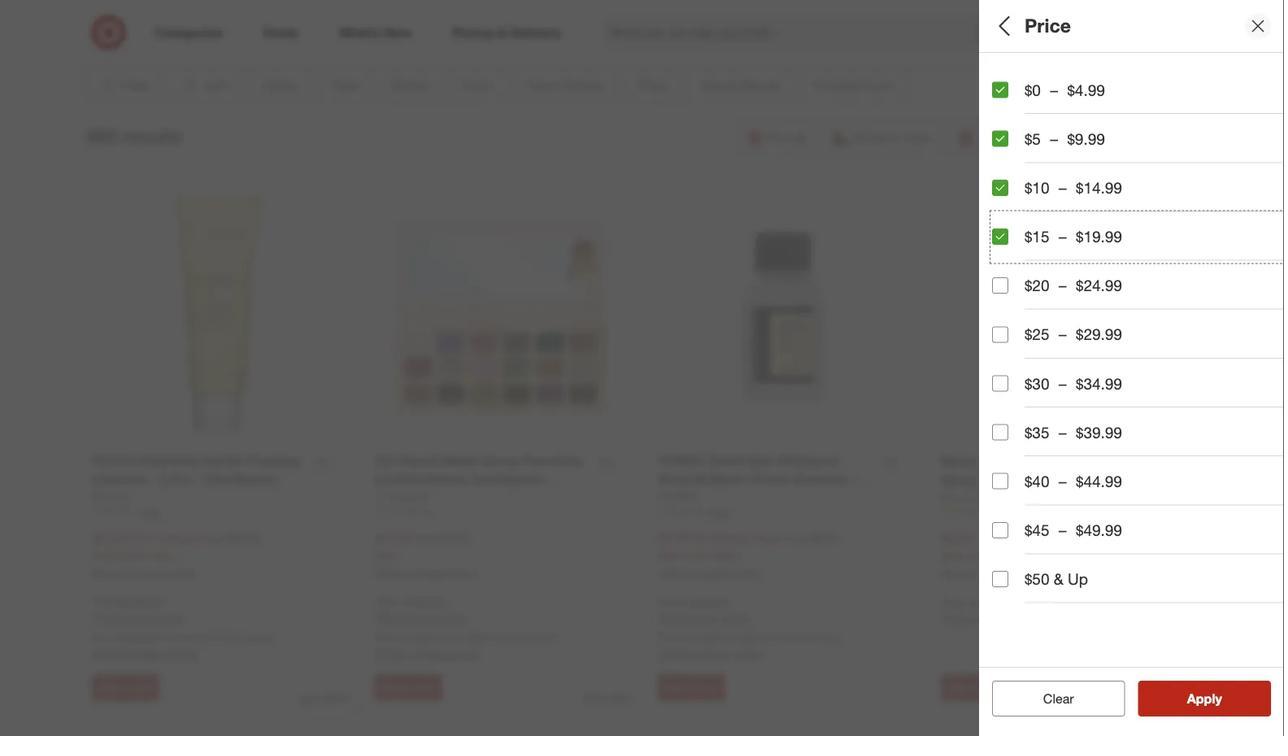 Task type: describe. For each thing, give the bounding box(es) containing it.
benefit
[[993, 582, 1045, 601]]

$19.99 inside price $0  –  $4.99; $5  –  $9.99; $10  –  $14.99; $15  –  $19.99
[[1240, 370, 1274, 384]]

$35  –  $39.99
[[1025, 423, 1123, 442]]

shipping for first check nearby stores button from the right
[[684, 595, 727, 609]]

benefit button
[[993, 566, 1285, 622]]

$30  –  $34.99 checkbox
[[993, 375, 1009, 392]]

today inside $24.00 ( $5.71 /ounce ) reg $30.00 sale ends today when purchased online
[[146, 548, 174, 563]]

type button
[[993, 110, 1285, 167]]

hills;
[[1086, 199, 1111, 213]]

ends inside $5.95 ( $5.89 /fluid ounce ) reg $8.50 sale ends today when purchased online
[[684, 548, 709, 563]]

$20
[[1025, 276, 1050, 295]]

$29.99
[[1077, 325, 1123, 344]]

filters
[[1020, 14, 1071, 37]]

online inside $3.50 - $8.40 sale ends today when purchased online
[[1019, 569, 1045, 581]]

$50 & up
[[1025, 570, 1089, 589]]

$30.00
[[226, 531, 261, 546]]

purchased inside $5.95 ( $5.89 /fluid ounce ) reg $8.50 sale ends today when purchased online
[[686, 568, 733, 580]]

health
[[993, 525, 1040, 544]]

pink;
[[1257, 256, 1282, 270]]

free inside free shipping * exclusions apply.
[[941, 595, 964, 610]]

$4.99;
[[1024, 370, 1055, 384]]

sponsored for $27.00
[[584, 693, 632, 705]]

shade
[[993, 411, 1039, 430]]

$45  –  $49.99
[[1025, 521, 1123, 540]]

$45
[[1025, 521, 1050, 540]]

lamar for $27.00
[[525, 631, 557, 645]]

/ounce
[[165, 531, 200, 546]]

$50 & Up checkbox
[[993, 571, 1009, 587]]

$30  –  $34.99
[[1025, 374, 1123, 393]]

all
[[1070, 691, 1083, 707]]

$24.00
[[92, 530, 131, 546]]

form
[[1056, 468, 1093, 487]]

reg inside $5.95 ( $5.89 /fluid ounce ) reg $8.50 sale ends today when purchased online
[[790, 531, 807, 546]]

exclusions apply. link for check nearby stores button corresponding to $27.00
[[379, 612, 467, 626]]

free shipping * * exclusions apply. not available at austin south lamar check nearby stores for $27.00
[[375, 595, 557, 662]]

clear for clear
[[1044, 691, 1075, 707]]

when inside $5.95 ( $5.89 /fluid ounce ) reg $8.50 sale ends today when purchased online
[[658, 568, 684, 580]]

reg inside $27.00 reg $54.00 sale when purchased online
[[417, 531, 434, 546]]

3 not from the left
[[658, 631, 677, 645]]

free for check nearby stores button associated with $24.00
[[92, 595, 115, 609]]

6 link
[[375, 505, 626, 519]]

$5.71
[[137, 531, 165, 546]]

3 nearby from the left
[[694, 647, 729, 662]]

$8.40
[[985, 531, 1017, 547]]

$8.50
[[810, 531, 838, 546]]

apply
[[1188, 691, 1223, 707]]

exclusions apply. link for first check nearby stores button from the right
[[662, 612, 750, 626]]

orange;
[[1216, 256, 1254, 270]]

$5.89
[[696, 531, 724, 546]]

$3.50 - $8.40 sale ends today when purchased online
[[941, 531, 1045, 581]]

type
[[993, 127, 1027, 145]]

not for $24.00
[[92, 631, 110, 645]]

at for $27.00
[[444, 631, 454, 645]]

clear button
[[993, 681, 1126, 717]]

$34.99
[[1077, 374, 1123, 393]]

$15  –  $19.99
[[1025, 227, 1123, 246]]

$5 inside price dialog
[[1025, 129, 1041, 148]]

free for first check nearby stores button from the right
[[658, 595, 681, 609]]

ends inside $24.00 ( $5.71 /ounce ) reg $30.00 sale ends today when purchased online
[[117, 548, 143, 563]]

sale inside $3.50 - $8.40 sale ends today when purchased online
[[941, 549, 964, 563]]

$5.95
[[658, 530, 690, 546]]

3 free shipping * * exclusions apply. not available at austin south lamar check nearby stores from the left
[[658, 595, 840, 662]]

$40  –  $44.99
[[1025, 472, 1123, 491]]

$35
[[1025, 423, 1050, 442]]

search button
[[995, 15, 1034, 54]]

&
[[1054, 570, 1064, 589]]

sponsored for $24.00
[[300, 693, 349, 705]]

stars
[[1002, 313, 1027, 327]]

$44.99
[[1077, 472, 1123, 491]]

shipping inside free shipping * exclusions apply.
[[967, 595, 1011, 610]]

price dialog
[[980, 0, 1285, 736]]

clear all button
[[993, 681, 1126, 717]]

$24.99
[[1077, 276, 1123, 295]]

see results button
[[1139, 681, 1272, 717]]

exclusions for first check nearby stores button from the right
[[662, 612, 717, 626]]

shade range button
[[993, 395, 1285, 452]]

apply. down $5.95 ( $5.89 /fluid ounce ) reg $8.50 sale ends today when purchased online
[[720, 612, 750, 626]]

health facts button
[[993, 509, 1285, 566]]

check for $24.00
[[92, 647, 125, 662]]

$27.00
[[375, 530, 414, 546]]

nearby for $27.00
[[411, 647, 446, 662]]

brand
[[993, 178, 1037, 197]]

anastasia
[[993, 199, 1042, 213]]

check nearby stores button for $27.00
[[375, 647, 481, 663]]

guest rating 5 stars
[[993, 292, 1088, 327]]

3 south from the left
[[775, 631, 805, 645]]

results for 584 results
[[122, 125, 183, 148]]

south for $24.00
[[209, 631, 239, 645]]

online inside $27.00 reg $54.00 sale when purchased online
[[452, 568, 478, 580]]

online inside $24.00 ( $5.71 /ounce ) reg $30.00 sale ends today when purchased online
[[169, 568, 195, 580]]

$5.95 ( $5.89 /fluid ounce ) reg $8.50 sale ends today when purchased online
[[658, 530, 838, 580]]

$5  –  $9.99
[[1025, 129, 1106, 148]]

ounce
[[753, 531, 784, 546]]

$20  –  $24.99 checkbox
[[993, 278, 1009, 294]]

$19.99 inside price dialog
[[1077, 227, 1123, 246]]

guest
[[993, 292, 1036, 311]]

$35  –  $39.99 checkbox
[[993, 424, 1009, 441]]

$9.99;
[[1090, 370, 1121, 384]]

gold;
[[1128, 256, 1153, 270]]

3 check from the left
[[658, 647, 691, 662]]

see
[[1171, 691, 1194, 707]]

exclusions apply. link for check nearby stores button associated with $24.00
[[96, 612, 184, 626]]

up
[[1068, 570, 1089, 589]]

apply. down $24.00 ( $5.71 /ounce ) reg $30.00 sale ends today when purchased online
[[154, 612, 184, 626]]

not for $27.00
[[375, 631, 393, 645]]

shade range
[[993, 411, 1091, 430]]

6
[[426, 506, 431, 518]]

today inside $3.50 - $8.40 sale ends today when purchased online
[[995, 549, 1024, 563]]

search
[[995, 26, 1034, 42]]

purchased inside $3.50 - $8.40 sale ends today when purchased online
[[969, 569, 1016, 581]]

purchased inside $24.00 ( $5.71 /ounce ) reg $30.00 sale ends today when purchased online
[[120, 568, 166, 580]]

$15  –  $19.99 checkbox
[[993, 229, 1009, 245]]

facts
[[1045, 525, 1085, 544]]

) inside $24.00 ( $5.71 /ounce ) reg $30.00 sale ends today when purchased online
[[200, 531, 203, 546]]

$3.50
[[941, 531, 973, 547]]

check nearby stores button for $24.00
[[92, 647, 197, 663]]

when inside $27.00 reg $54.00 sale when purchased online
[[375, 568, 400, 580]]

What can we help you find? suggestions appear below search field
[[601, 15, 1006, 50]]

austin for $27.00
[[457, 631, 489, 645]]

-
[[977, 531, 982, 547]]

$10 inside price $0  –  $4.99; $5  –  $9.99; $10  –  $14.99; $15  –  $19.99
[[1124, 370, 1142, 384]]

$14.99
[[1077, 178, 1123, 197]]

sale inside $5.95 ( $5.89 /fluid ounce ) reg $8.50 sale ends today when purchased online
[[658, 548, 681, 563]]

when inside $3.50 - $8.40 sale ends today when purchased online
[[941, 569, 967, 581]]

price $0  –  $4.99; $5  –  $9.99; $10  –  $14.99; $15  –  $19.99
[[993, 349, 1274, 384]]

$0  –  $4.99 checkbox
[[993, 82, 1009, 98]]

1997
[[709, 506, 730, 518]]



Task type: locate. For each thing, give the bounding box(es) containing it.
2 horizontal spatial available
[[680, 631, 724, 645]]

ends down $5.89
[[684, 548, 709, 563]]

) inside $5.95 ( $5.89 /fluid ounce ) reg $8.50 sale ends today when purchased online
[[784, 531, 787, 546]]

2 horizontal spatial stores
[[732, 647, 764, 662]]

0 vertical spatial $19.99
[[1077, 227, 1123, 246]]

lamar
[[242, 631, 274, 645], [525, 631, 557, 645], [808, 631, 840, 645]]

price for price $0  –  $4.99; $5  –  $9.99; $10  –  $14.99; $15  –  $19.99
[[993, 349, 1031, 367]]

today
[[146, 548, 174, 563], [712, 548, 741, 563], [995, 549, 1024, 563]]

results right the "see"
[[1198, 691, 1240, 707]]

free for check nearby stores button corresponding to $27.00
[[375, 595, 398, 609]]

3 austin from the left
[[740, 631, 772, 645]]

beverly
[[1045, 199, 1083, 213]]

$50
[[1025, 570, 1050, 589]]

1 horizontal spatial stores
[[449, 647, 481, 662]]

0 vertical spatial $0
[[1025, 81, 1041, 99]]

range
[[1043, 411, 1091, 430]]

1 horizontal spatial today
[[712, 548, 741, 563]]

$40  –  $44.99 checkbox
[[993, 473, 1009, 490]]

$10  –  $14.99 checkbox
[[993, 180, 1009, 196]]

$15
[[1025, 227, 1050, 246], [1202, 370, 1220, 384]]

exclusions inside free shipping * exclusions apply.
[[945, 612, 1000, 627]]

1 horizontal spatial nearby
[[411, 647, 446, 662]]

2 ( from the left
[[693, 531, 696, 546]]

( inside $24.00 ( $5.71 /ounce ) reg $30.00 sale ends today when purchased online
[[134, 531, 137, 546]]

2 horizontal spatial check
[[658, 647, 691, 662]]

apply. down benefit
[[1003, 612, 1034, 627]]

$19.99 right $14.99;
[[1240, 370, 1274, 384]]

lamar for $24.00
[[242, 631, 274, 645]]

1 at from the left
[[161, 631, 170, 645]]

$0 inside price $0  –  $4.99; $5  –  $9.99; $10  –  $14.99; $15  –  $19.99
[[993, 370, 1005, 384]]

( for $5.95
[[693, 531, 696, 546]]

2 ) from the left
[[784, 531, 787, 546]]

free down $3.50 - $8.40 sale ends today when purchased online
[[941, 595, 964, 610]]

0 horizontal spatial nearby
[[128, 647, 163, 662]]

$19.99 up brown;
[[1077, 227, 1123, 246]]

when inside $24.00 ( $5.71 /ounce ) reg $30.00 sale ends today when purchased online
[[92, 568, 117, 580]]

reg left $8.50
[[790, 531, 807, 546]]

( right $24.00
[[134, 531, 137, 546]]

online up benefit
[[1019, 569, 1045, 581]]

black;
[[1028, 256, 1058, 270]]

3 lamar from the left
[[808, 631, 840, 645]]

1 horizontal spatial check
[[375, 647, 408, 662]]

reg down 865 link
[[207, 531, 223, 546]]

2 horizontal spatial check nearby stores button
[[658, 647, 764, 663]]

0 horizontal spatial austin
[[174, 631, 205, 645]]

today down $8.40
[[995, 549, 1024, 563]]

0 horizontal spatial check
[[92, 647, 125, 662]]

1 vertical spatial $15
[[1202, 370, 1220, 384]]

1 horizontal spatial $0
[[1025, 81, 1041, 99]]

3 at from the left
[[727, 631, 737, 645]]

$5 right $4.99; in the right bottom of the page
[[1058, 370, 1070, 384]]

$9.99
[[1068, 129, 1106, 148]]

1 vertical spatial $10
[[1124, 370, 1142, 384]]

$0 left $30
[[993, 370, 1005, 384]]

purchased up benefit
[[969, 569, 1016, 581]]

$10
[[1025, 178, 1050, 197], [1124, 370, 1142, 384]]

ends down the -
[[967, 549, 992, 563]]

$15 inside price $0  –  $4.99; $5  –  $9.99; $10  –  $14.99; $15  –  $19.99
[[1202, 370, 1220, 384]]

1 ) from the left
[[200, 531, 203, 546]]

1 available from the left
[[113, 631, 158, 645]]

health facts
[[993, 525, 1085, 544]]

sale down $5.95
[[658, 548, 681, 563]]

free down $27.00 reg $54.00 sale when purchased online at the left of the page
[[375, 595, 398, 609]]

0 vertical spatial $5
[[1025, 129, 1041, 148]]

clear inside all filters dialog
[[1036, 691, 1066, 707]]

sale inside $24.00 ( $5.71 /ounce ) reg $30.00 sale ends today when purchased online
[[92, 548, 114, 563]]

deals
[[993, 70, 1034, 88]]

$10 inside price dialog
[[1025, 178, 1050, 197]]

3 check nearby stores button from the left
[[658, 647, 764, 663]]

exclusions
[[96, 612, 150, 626], [379, 612, 434, 626], [662, 612, 717, 626], [945, 612, 1000, 627]]

0 vertical spatial results
[[122, 125, 183, 148]]

0 horizontal spatial available
[[113, 631, 158, 645]]

clear for clear all
[[1036, 691, 1066, 707]]

results for see results
[[1198, 691, 1240, 707]]

results right 584
[[122, 125, 183, 148]]

2 austin from the left
[[457, 631, 489, 645]]

0 vertical spatial price
[[1025, 14, 1071, 37]]

available for $24.00
[[113, 631, 158, 645]]

0 horizontal spatial (
[[134, 531, 137, 546]]

nearby for $24.00
[[128, 647, 163, 662]]

1 check from the left
[[92, 647, 125, 662]]

clear all
[[1036, 691, 1083, 707]]

1 nearby from the left
[[128, 647, 163, 662]]

1 vertical spatial $19.99
[[1240, 370, 1274, 384]]

$20  –  $24.99
[[1025, 276, 1123, 295]]

today down $5.71
[[146, 548, 174, 563]]

584
[[86, 125, 117, 148]]

2 stores from the left
[[449, 647, 481, 662]]

0 horizontal spatial check nearby stores button
[[92, 647, 197, 663]]

$10 right $9.99;
[[1124, 370, 1142, 384]]

2 horizontal spatial austin
[[740, 631, 772, 645]]

0 horizontal spatial free shipping * * exclusions apply. not available at austin south lamar check nearby stores
[[92, 595, 274, 662]]

$30
[[1025, 374, 1050, 393]]

(
[[134, 531, 137, 546], [693, 531, 696, 546]]

( right $5.95
[[693, 531, 696, 546]]

) down 865 link
[[200, 531, 203, 546]]

check nearby stores button
[[92, 647, 197, 663], [375, 647, 481, 663], [658, 647, 764, 663]]

price inside price $0  –  $4.99; $5  –  $9.99; $10  –  $14.99; $15  –  $19.99
[[993, 349, 1031, 367]]

$5 right $5  –  $9.99 checkbox
[[1025, 129, 1041, 148]]

color
[[993, 235, 1033, 254]]

*
[[161, 595, 165, 609], [444, 595, 448, 609], [727, 595, 731, 609], [92, 612, 96, 626], [375, 612, 379, 626], [658, 612, 662, 626], [941, 612, 945, 627]]

0 horizontal spatial $0
[[993, 370, 1005, 384]]

$14.99;
[[1162, 370, 1199, 384]]

reg inside $24.00 ( $5.71 /ounce ) reg $30.00 sale ends today when purchased online
[[207, 531, 223, 546]]

exclusions apply. link down $5.95 ( $5.89 /fluid ounce ) reg $8.50 sale ends today when purchased online
[[662, 612, 750, 626]]

* inside free shipping * exclusions apply.
[[941, 612, 945, 627]]

austin for $24.00
[[174, 631, 205, 645]]

1 horizontal spatial lamar
[[525, 631, 557, 645]]

exclusions apply. link
[[96, 612, 184, 626], [379, 612, 467, 626], [662, 612, 750, 626], [945, 612, 1034, 627]]

free shipping * * exclusions apply. not available at austin south lamar check nearby stores
[[92, 595, 274, 662], [375, 595, 557, 662], [658, 595, 840, 662]]

when down $3.50
[[941, 569, 967, 581]]

( inside $5.95 ( $5.89 /fluid ounce ) reg $8.50 sale ends today when purchased online
[[693, 531, 696, 546]]

2 south from the left
[[492, 631, 522, 645]]

0 horizontal spatial reg
[[207, 531, 223, 546]]

1 horizontal spatial reg
[[417, 531, 434, 546]]

( for $24.00
[[134, 531, 137, 546]]

check for $27.00
[[375, 647, 408, 662]]

$15 up black;
[[1025, 227, 1050, 246]]

sale down $3.50
[[941, 549, 964, 563]]

stores for $27.00
[[449, 647, 481, 662]]

price for price
[[1025, 14, 1071, 37]]

$27.00 reg $54.00 sale when purchased online
[[375, 530, 478, 580]]

0 vertical spatial $15
[[1025, 227, 1050, 246]]

sale down "$27.00"
[[375, 548, 397, 563]]

1 south from the left
[[209, 631, 239, 645]]

results inside button
[[1198, 691, 1240, 707]]

$0
[[1025, 81, 1041, 99], [993, 370, 1005, 384]]

product form
[[993, 468, 1093, 487]]

1 horizontal spatial available
[[397, 631, 441, 645]]

2 clear from the left
[[1044, 691, 1075, 707]]

price right all
[[1025, 14, 1071, 37]]

0 horizontal spatial south
[[209, 631, 239, 645]]

at for $24.00
[[161, 631, 170, 645]]

$25  –  $29.99
[[1025, 325, 1123, 344]]

) down "1997" link
[[784, 531, 787, 546]]

2 check nearby stores button from the left
[[375, 647, 481, 663]]

2 sponsored from the left
[[584, 693, 632, 705]]

sale inside $27.00 reg $54.00 sale when purchased online
[[375, 548, 397, 563]]

$0  –  $4.99
[[1025, 81, 1106, 99]]

today inside $5.95 ( $5.89 /fluid ounce ) reg $8.50 sale ends today when purchased online
[[712, 548, 741, 563]]

purchased inside $27.00 reg $54.00 sale when purchased online
[[403, 568, 450, 580]]

exclusions apply. link down $27.00 reg $54.00 sale when purchased online at the left of the page
[[379, 612, 467, 626]]

$54.00
[[437, 531, 471, 546]]

2 horizontal spatial today
[[995, 549, 1024, 563]]

$5  –  $9.99 checkbox
[[993, 131, 1009, 147]]

1 horizontal spatial not
[[375, 631, 393, 645]]

0 horizontal spatial today
[[146, 548, 174, 563]]

all
[[993, 14, 1015, 37]]

2 horizontal spatial lamar
[[808, 631, 840, 645]]

beekman
[[1196, 199, 1245, 213]]

gray;
[[1156, 256, 1181, 270]]

$45  –  $49.99 checkbox
[[993, 522, 1009, 539]]

$25
[[1025, 325, 1050, 344]]

1 ( from the left
[[134, 531, 137, 546]]

$15 right $14.99;
[[1202, 370, 1220, 384]]

price inside dialog
[[1025, 14, 1071, 37]]

online down $54.00
[[452, 568, 478, 580]]

available for $27.00
[[397, 631, 441, 645]]

1 horizontal spatial (
[[693, 531, 696, 546]]

$4.99
[[1068, 81, 1106, 99]]

3 reg from the left
[[790, 531, 807, 546]]

1 vertical spatial results
[[1198, 691, 1240, 707]]

$15 inside price dialog
[[1025, 227, 1050, 246]]

online down /fluid
[[735, 568, 762, 580]]

/fluid
[[724, 531, 749, 546]]

exclusions for check nearby stores button corresponding to $27.00
[[379, 612, 434, 626]]

free down $24.00
[[92, 595, 115, 609]]

brown;
[[1089, 256, 1124, 270]]

shipping down $5.95 ( $5.89 /fluid ounce ) reg $8.50 sale ends today when purchased online
[[684, 595, 727, 609]]

purchased down $5.89
[[686, 568, 733, 580]]

0 horizontal spatial not
[[92, 631, 110, 645]]

1 check nearby stores button from the left
[[92, 647, 197, 663]]

sale down $24.00
[[92, 548, 114, 563]]

when down $5.95
[[658, 568, 684, 580]]

$10  –  $14.99
[[1025, 178, 1123, 197]]

ends inside $3.50 - $8.40 sale ends today when purchased online
[[967, 549, 992, 563]]

1 horizontal spatial free shipping * * exclusions apply. not available at austin south lamar check nearby stores
[[375, 595, 557, 662]]

clear inside price dialog
[[1044, 691, 1075, 707]]

online down /ounce
[[169, 568, 195, 580]]

when down $24.00
[[92, 568, 117, 580]]

advertisement region
[[154, 0, 1131, 38]]

1 horizontal spatial $15
[[1202, 370, 1220, 384]]

blue;
[[1061, 256, 1086, 270]]

stores
[[166, 647, 197, 662], [449, 647, 481, 662], [732, 647, 764, 662]]

5
[[993, 313, 999, 327]]

1 sponsored from the left
[[300, 693, 349, 705]]

2 available from the left
[[397, 631, 441, 645]]

purchased down $5.71
[[120, 568, 166, 580]]

1 horizontal spatial $5
[[1058, 370, 1070, 384]]

1 horizontal spatial results
[[1198, 691, 1240, 707]]

0 horizontal spatial $5
[[1025, 129, 1041, 148]]

$10 up anastasia
[[1025, 178, 1050, 197]]

2 horizontal spatial reg
[[790, 531, 807, 546]]

0 horizontal spatial $19.99
[[1077, 227, 1123, 246]]

2 horizontal spatial south
[[775, 631, 805, 645]]

1 horizontal spatial at
[[444, 631, 454, 645]]

at
[[161, 631, 170, 645], [444, 631, 454, 645], [727, 631, 737, 645]]

0 horizontal spatial lamar
[[242, 631, 274, 645]]

stores for $24.00
[[166, 647, 197, 662]]

$40
[[1025, 472, 1050, 491]]

1 clear from the left
[[1036, 691, 1066, 707]]

2 lamar from the left
[[525, 631, 557, 645]]

1 horizontal spatial austin
[[457, 631, 489, 645]]

check
[[92, 647, 125, 662], [375, 647, 408, 662], [658, 647, 691, 662]]

2 check from the left
[[375, 647, 408, 662]]

$0 inside price dialog
[[1025, 81, 1041, 99]]

1 horizontal spatial sponsored
[[584, 693, 632, 705]]

deals button
[[993, 53, 1285, 110]]

1 vertical spatial price
[[993, 349, 1031, 367]]

1 reg from the left
[[207, 531, 223, 546]]

color beige; black; blue; brown; gold; gray; clear; orange; pink; 
[[993, 235, 1285, 270]]

product form button
[[993, 452, 1285, 509]]

1 vertical spatial $0
[[993, 370, 1005, 384]]

0 horizontal spatial sponsored
[[300, 693, 349, 705]]

when down "$27.00"
[[375, 568, 400, 580]]

when
[[92, 568, 117, 580], [375, 568, 400, 580], [658, 568, 684, 580], [941, 569, 967, 581]]

1 horizontal spatial south
[[492, 631, 522, 645]]

south
[[209, 631, 239, 645], [492, 631, 522, 645], [775, 631, 805, 645]]

0 horizontal spatial $10
[[1025, 178, 1050, 197]]

$5 inside price $0  –  $4.99; $5  –  $9.99; $10  –  $14.99; $15  –  $19.99
[[1058, 370, 1070, 384]]

ends down $24.00
[[117, 548, 143, 563]]

0 horizontal spatial ends
[[117, 548, 143, 563]]

1 horizontal spatial $10
[[1124, 370, 1142, 384]]

2 horizontal spatial nearby
[[694, 647, 729, 662]]

2 horizontal spatial not
[[658, 631, 677, 645]]

shipping down $27.00 reg $54.00 sale when purchased online at the left of the page
[[401, 595, 444, 609]]

shipping for check nearby stores button corresponding to $27.00
[[401, 595, 444, 609]]

2 at from the left
[[444, 631, 454, 645]]

online inside $5.95 ( $5.89 /fluid ounce ) reg $8.50 sale ends today when purchased online
[[735, 568, 762, 580]]

$25  –  $29.99 checkbox
[[993, 327, 1009, 343]]

2 horizontal spatial at
[[727, 631, 737, 645]]

shipping for check nearby stores button associated with $24.00
[[118, 595, 161, 609]]

1 vertical spatial $5
[[1058, 370, 1070, 384]]

0 horizontal spatial results
[[122, 125, 183, 148]]

865
[[142, 506, 159, 518]]

1997 link
[[658, 505, 909, 519]]

free down $5.95
[[658, 595, 681, 609]]

today down /fluid
[[712, 548, 741, 563]]

3 available from the left
[[680, 631, 724, 645]]

1 horizontal spatial check nearby stores button
[[375, 647, 481, 663]]

apply. down $27.00 reg $54.00 sale when purchased online at the left of the page
[[437, 612, 467, 626]]

0 horizontal spatial at
[[161, 631, 170, 645]]

apply button
[[1139, 681, 1272, 717]]

2 horizontal spatial ends
[[967, 549, 992, 563]]

2 nearby from the left
[[411, 647, 446, 662]]

beautyblender;
[[1114, 199, 1193, 213]]

exclusions for check nearby stores button associated with $24.00
[[96, 612, 150, 626]]

2 reg from the left
[[417, 531, 434, 546]]

2 free shipping * * exclusions apply. not available at austin south lamar check nearby stores from the left
[[375, 595, 557, 662]]

1 horizontal spatial ends
[[684, 548, 709, 563]]

2 not from the left
[[375, 631, 393, 645]]

0 horizontal spatial $15
[[1025, 227, 1050, 246]]

all filters
[[993, 14, 1071, 37]]

1 austin from the left
[[174, 631, 205, 645]]

2 horizontal spatial free shipping * * exclusions apply. not available at austin south lamar check nearby stores
[[658, 595, 840, 662]]

exclusions apply. link down $24.00 ( $5.71 /ounce ) reg $30.00 sale ends today when purchased online
[[96, 612, 184, 626]]

584 results
[[86, 125, 183, 148]]

shipping down $50 & up option
[[967, 595, 1011, 610]]

purchased down $54.00
[[403, 568, 450, 580]]

south for $27.00
[[492, 631, 522, 645]]

apply. inside free shipping * exclusions apply.
[[1003, 612, 1034, 627]]

3 stores from the left
[[732, 647, 764, 662]]

all filters dialog
[[980, 0, 1285, 736]]

1 stores from the left
[[166, 647, 197, 662]]

1 not from the left
[[92, 631, 110, 645]]

clear;
[[1184, 256, 1212, 270]]

1 horizontal spatial )
[[784, 531, 787, 546]]

1 horizontal spatial $19.99
[[1240, 370, 1274, 384]]

price down $25  –  $29.99 option
[[993, 349, 1031, 367]]

available
[[113, 631, 158, 645], [397, 631, 441, 645], [680, 631, 724, 645]]

shipping down $24.00 ( $5.71 /ounce ) reg $30.00 sale ends today when purchased online
[[118, 595, 161, 609]]

1802;
[[1248, 199, 1277, 213]]

reg down 6
[[417, 531, 434, 546]]

1 lamar from the left
[[242, 631, 274, 645]]

1 free shipping * * exclusions apply. not available at austin south lamar check nearby stores from the left
[[92, 595, 274, 662]]

product
[[993, 468, 1051, 487]]

free shipping * * exclusions apply. not available at austin south lamar check nearby stores for $24.00
[[92, 595, 274, 662]]

exclusions apply. link down benefit
[[945, 612, 1034, 627]]

beige;
[[993, 256, 1024, 270]]

0 horizontal spatial )
[[200, 531, 203, 546]]

$19.99
[[1077, 227, 1123, 246], [1240, 370, 1274, 384]]

$0 right $0  –  $4.99 option
[[1025, 81, 1041, 99]]

$49.99
[[1077, 521, 1123, 540]]

$24.00 ( $5.71 /ounce ) reg $30.00 sale ends today when purchased online
[[92, 530, 261, 580]]

free shipping * exclusions apply.
[[941, 595, 1034, 627]]

0 horizontal spatial stores
[[166, 647, 197, 662]]

0 vertical spatial $10
[[1025, 178, 1050, 197]]

online
[[169, 568, 195, 580], [452, 568, 478, 580], [735, 568, 762, 580], [1019, 569, 1045, 581]]



Task type: vqa. For each thing, say whether or not it's contained in the screenshot.
the bottommost Length
no



